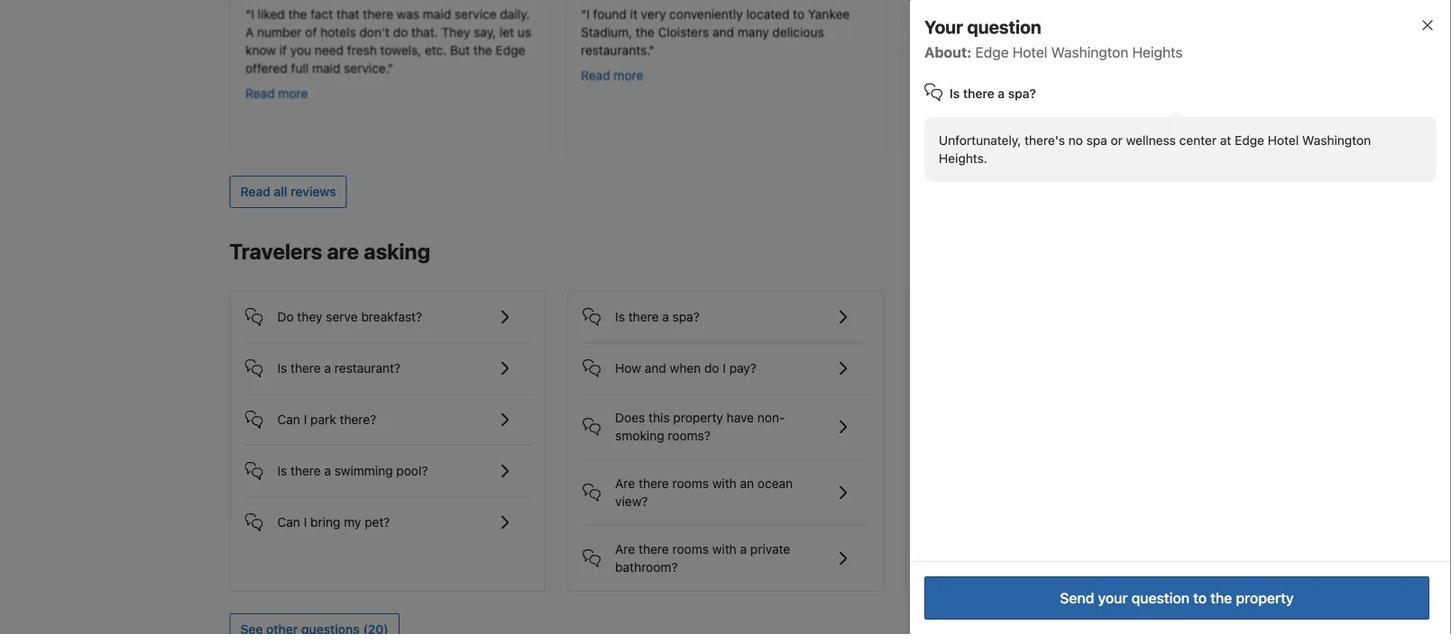 Task type: vqa. For each thing, say whether or not it's contained in the screenshot.
top what
no



Task type: locate. For each thing, give the bounding box(es) containing it.
read more button down anyone.
[[916, 121, 978, 139]]

to inside " everything was wonderful. the staff was amazing. luis, dominic and eric were very helpful, professional and very informative. we liked it so much we reserved it for thanksgiving weekend. i would recommend this hotel to anyone. loved it.
[[1149, 79, 1161, 94]]

1 horizontal spatial liked
[[916, 61, 943, 76]]

1 horizontal spatial question
[[1131, 590, 1190, 607]]

0 vertical spatial is there a spa?
[[950, 86, 1036, 101]]

1 vertical spatial spa?
[[672, 310, 700, 325]]

with for a
[[712, 542, 737, 557]]

swimming
[[334, 464, 393, 479]]

0 horizontal spatial is there a spa?
[[615, 310, 700, 325]]

there inside the are there rooms with an ocean view?
[[639, 476, 669, 491]]

much
[[974, 61, 1007, 76]]

but
[[450, 43, 470, 58]]

liked down helpful,
[[916, 61, 943, 76]]

0 vertical spatial with
[[712, 476, 737, 491]]

rooms down rooms?
[[672, 476, 709, 491]]

a down much
[[998, 86, 1005, 101]]

2 rooms from the top
[[672, 542, 709, 557]]

a left the private
[[740, 542, 747, 557]]

liked up number
[[257, 7, 284, 22]]

1 vertical spatial are
[[615, 542, 635, 557]]

to down thanksgiving
[[1149, 79, 1161, 94]]

spa? inside button
[[672, 310, 700, 325]]

read more button down offered
[[245, 85, 307, 103]]

0 horizontal spatial read more
[[245, 86, 307, 101]]

1 horizontal spatial is there a spa?
[[950, 86, 1036, 101]]

0 vertical spatial property
[[673, 411, 723, 426]]

very up cloisters
[[640, 7, 665, 22]]

with left the private
[[712, 542, 737, 557]]

0 horizontal spatial "
[[387, 61, 393, 76]]

rooms?
[[668, 429, 711, 444]]

0 horizontal spatial it
[[630, 7, 637, 22]]

there down they
[[290, 361, 321, 376]]

there for the are there rooms with an ocean view? 'button'
[[639, 476, 669, 491]]

daily.
[[499, 7, 529, 22]]

your question dialog
[[881, 0, 1451, 635]]

" left the your
[[916, 7, 921, 22]]

staff
[[1104, 7, 1131, 22]]

read
[[580, 68, 610, 83], [245, 86, 274, 101], [916, 122, 945, 137], [240, 184, 270, 199]]

very up heights
[[1135, 25, 1160, 40]]

are there rooms with an ocean view? button
[[583, 461, 868, 511]]

edge right 'at' at right top
[[1235, 133, 1264, 148]]

1 vertical spatial with
[[712, 542, 737, 557]]

0 vertical spatial do
[[393, 25, 407, 40]]

1 vertical spatial maid
[[312, 61, 340, 76]]

more down full
[[278, 86, 307, 101]]

to inside the " i found it very conveniently located to yankee stadium, the cloisters and many delicious restaurants.
[[792, 7, 804, 22]]

let
[[499, 25, 514, 40]]

are there rooms with a private bathroom? button
[[583, 527, 868, 577]]

is inside button
[[615, 310, 625, 325]]

was inside the " i liked the fact that there was maid service daily. a number of hotels don't do that.  they say, let us know if you need fresh towels, etc.  but the edge offered full maid service.
[[396, 7, 419, 22]]

washington inside your question about: edge hotel washington heights
[[1051, 44, 1128, 61]]

0 horizontal spatial to
[[792, 7, 804, 22]]

question inside your question about: edge hotel washington heights
[[967, 16, 1041, 37]]

more up heights.
[[949, 122, 978, 137]]

2 " from the left
[[580, 7, 586, 22]]

1 horizontal spatial do
[[704, 361, 719, 376]]

i for " i liked the fact that there was maid service daily. a number of hotels don't do that.  they say, let us know if you need fresh towels, etc.  but the edge offered full maid service.
[[251, 7, 254, 22]]

1 vertical spatial very
[[1135, 25, 1160, 40]]

to inside button
[[1193, 590, 1207, 607]]

is down the so
[[950, 86, 960, 101]]

rooms for view?
[[672, 476, 709, 491]]

read down offered
[[245, 86, 274, 101]]

all
[[274, 184, 287, 199]]

1 horizontal spatial maid
[[422, 7, 451, 22]]

a inside button
[[324, 361, 331, 376]]

read down restaurants. on the left top of page
[[580, 68, 610, 83]]

1 vertical spatial read more
[[245, 86, 307, 101]]

there down much
[[963, 86, 994, 101]]

spa? down "we"
[[1008, 86, 1036, 101]]

i up the a
[[251, 7, 254, 22]]

is there a spa? button
[[583, 292, 868, 328]]

0 vertical spatial to
[[792, 7, 804, 22]]

0 horizontal spatial question
[[967, 16, 1041, 37]]

" for don't
[[387, 61, 393, 76]]

1 vertical spatial do
[[704, 361, 719, 376]]

0 horizontal spatial maid
[[312, 61, 340, 76]]

" for " everything was wonderful. the staff was amazing. luis, dominic and eric were very helpful, professional and very informative. we liked it so much we reserved it for thanksgiving weekend. i would recommend this hotel to anyone. loved it.
[[916, 7, 921, 22]]

is there a spa? up when
[[615, 310, 700, 325]]

do they serve breakfast? button
[[245, 292, 530, 328]]

are inside are there rooms with a private bathroom?
[[615, 542, 635, 557]]

and right how
[[645, 361, 666, 376]]

read more down offered
[[245, 86, 307, 101]]

question up professional
[[967, 16, 1041, 37]]

it right found
[[630, 7, 637, 22]]

is inside your question dialog
[[950, 86, 960, 101]]

is for is there a restaurant? button
[[277, 361, 287, 376]]

do up towels,
[[393, 25, 407, 40]]

does this property have non- smoking rooms?
[[615, 411, 785, 444]]

0 horizontal spatial read more button
[[245, 85, 307, 103]]

is
[[950, 86, 960, 101], [615, 310, 625, 325], [277, 361, 287, 376], [277, 464, 287, 479]]

" for restaurants.
[[648, 43, 654, 58]]

do right when
[[704, 361, 719, 376]]

a for is there a restaurant? button
[[324, 361, 331, 376]]

hotel right 'at' at right top
[[1268, 133, 1299, 148]]

1 vertical spatial washington
[[1302, 133, 1371, 148]]

was up that. in the top of the page
[[396, 7, 419, 22]]

0 vertical spatial question
[[967, 16, 1041, 37]]

0 vertical spatial can
[[277, 412, 300, 427]]

a left restaurant?
[[324, 361, 331, 376]]

1 horizontal spatial hotel
[[1268, 133, 1299, 148]]

2 horizontal spatial "
[[1012, 97, 1018, 112]]

read down anyone.
[[916, 122, 945, 137]]

2 horizontal spatial more
[[949, 122, 978, 137]]

1 rooms from the top
[[672, 476, 709, 491]]

0 horizontal spatial more
[[278, 86, 307, 101]]

i up "loved"
[[975, 79, 978, 94]]

1 horizontal spatial "
[[648, 43, 654, 58]]

2 horizontal spatial read more button
[[916, 121, 978, 139]]

0 vertical spatial very
[[640, 7, 665, 22]]

1 vertical spatial more
[[278, 86, 307, 101]]

1 was from the left
[[396, 7, 419, 22]]

0 horizontal spatial very
[[640, 7, 665, 22]]

2 are from the top
[[615, 542, 635, 557]]

can left bring
[[277, 515, 300, 530]]

1 horizontal spatial read more
[[580, 68, 643, 83]]

0 vertical spatial more
[[613, 68, 643, 83]]

a for is there a swimming pool? button
[[324, 464, 331, 479]]

3 " from the left
[[916, 7, 921, 22]]

located
[[746, 7, 789, 22]]

pool?
[[396, 464, 428, 479]]

heights
[[1132, 44, 1183, 61]]

to up delicious in the right top of the page
[[792, 7, 804, 22]]

is there a swimming pool? button
[[245, 446, 530, 482]]

0 vertical spatial liked
[[257, 7, 284, 22]]

is there a spa?
[[950, 86, 1036, 101], [615, 310, 700, 325]]

to
[[792, 7, 804, 22], [1149, 79, 1161, 94], [1193, 590, 1207, 607]]

with for an
[[712, 476, 737, 491]]

very
[[640, 7, 665, 22], [1135, 25, 1160, 40], [1062, 43, 1087, 58]]

is up how
[[615, 310, 625, 325]]

heights.
[[939, 151, 987, 166]]

this is a carousel with rotating slides. it displays featured reviews of the property. use the next and previous buttons to navigate. region
[[215, 0, 1236, 161]]

there down park
[[290, 464, 321, 479]]

read more down anyone.
[[916, 122, 978, 137]]

was up luis,
[[987, 7, 1010, 22]]

0 horizontal spatial liked
[[257, 7, 284, 22]]

is inside button
[[277, 464, 287, 479]]

1 horizontal spatial read more button
[[580, 67, 643, 85]]

0 horizontal spatial hotel
[[1013, 44, 1047, 61]]

1 vertical spatial property
[[1236, 590, 1294, 607]]

1 horizontal spatial was
[[987, 7, 1010, 22]]

there inside the " i liked the fact that there was maid service daily. a number of hotels don't do that.  they say, let us know if you need fresh towels, etc.  but the edge offered full maid service.
[[362, 7, 393, 22]]

0 vertical spatial washington
[[1051, 44, 1128, 61]]

2 horizontal spatial was
[[1134, 7, 1157, 22]]

with left an
[[712, 476, 737, 491]]

read inside read all reviews button
[[240, 184, 270, 199]]

is for is there a spa? button
[[615, 310, 625, 325]]

it inside the " i found it very conveniently located to yankee stadium, the cloisters and many delicious restaurants.
[[630, 7, 637, 22]]

fact
[[310, 7, 333, 22]]

can left park
[[277, 412, 300, 427]]

are
[[615, 476, 635, 491], [615, 542, 635, 557]]

0 vertical spatial hotel
[[1013, 44, 1047, 61]]

there up don't
[[362, 7, 393, 22]]

1 horizontal spatial edge
[[975, 44, 1009, 61]]

hotel inside unfortunately, there's no spa or wellness center at edge hotel washington heights.
[[1268, 133, 1299, 148]]

more down restaurants. on the left top of page
[[613, 68, 643, 83]]

0 vertical spatial rooms
[[672, 476, 709, 491]]

spa?
[[1008, 86, 1036, 101], [672, 310, 700, 325]]

2 horizontal spatial read more
[[916, 122, 978, 137]]

"
[[245, 7, 251, 22], [580, 7, 586, 22], [916, 7, 921, 22]]

there up how
[[628, 310, 659, 325]]

2 with from the top
[[712, 542, 737, 557]]

2 horizontal spatial edge
[[1235, 133, 1264, 148]]

is there a restaurant? button
[[245, 343, 530, 380]]

i left found
[[586, 7, 589, 22]]

rooms up bathroom?
[[672, 542, 709, 557]]

1 are from the top
[[615, 476, 635, 491]]

0 horizontal spatial property
[[673, 411, 723, 426]]

there inside are there rooms with a private bathroom?
[[639, 542, 669, 557]]

there inside button
[[290, 361, 321, 376]]

is down do
[[277, 361, 287, 376]]

1 horizontal spatial more
[[613, 68, 643, 83]]

2 vertical spatial more
[[949, 122, 978, 137]]

hotel down dominic
[[1013, 44, 1047, 61]]

1 horizontal spatial very
[[1062, 43, 1087, 58]]

1 horizontal spatial "
[[580, 7, 586, 22]]

was right staff
[[1134, 7, 1157, 22]]

0 vertical spatial "
[[648, 43, 654, 58]]

everything
[[921, 7, 983, 22]]

read all reviews button
[[230, 176, 347, 208]]

is inside button
[[277, 361, 287, 376]]

there inside button
[[628, 310, 659, 325]]

there's
[[1025, 133, 1065, 148]]

a inside button
[[662, 310, 669, 325]]

there up bathroom?
[[639, 542, 669, 557]]

and up reserved
[[1037, 43, 1058, 58]]

edge down the let
[[495, 43, 525, 58]]

with inside are there rooms with a private bathroom?
[[712, 542, 737, 557]]

can
[[277, 412, 300, 427], [277, 515, 300, 530]]

1 vertical spatial "
[[387, 61, 393, 76]]

1 with from the top
[[712, 476, 737, 491]]

edge
[[495, 43, 525, 58], [975, 44, 1009, 61], [1235, 133, 1264, 148]]

read for " i liked the fact that there was maid service daily. a number of hotels don't do that.  they say, let us know if you need fresh towels, etc.  but the edge offered full maid service.
[[245, 86, 274, 101]]

a left swimming
[[324, 464, 331, 479]]

spa
[[1086, 133, 1107, 148]]

0 horizontal spatial do
[[393, 25, 407, 40]]

unfortunately, there's no spa or wellness center at edge hotel washington heights.
[[939, 133, 1374, 166]]

" inside the " i found it very conveniently located to yankee stadium, the cloisters and many delicious restaurants.
[[580, 7, 586, 22]]

" up the a
[[245, 7, 251, 22]]

question inside button
[[1131, 590, 1190, 607]]

travelers
[[230, 239, 322, 264]]

1 horizontal spatial spa?
[[1008, 86, 1036, 101]]

this down for
[[1092, 79, 1113, 94]]

are inside the are there rooms with an ocean view?
[[615, 476, 635, 491]]

can for can i bring my pet?
[[277, 515, 300, 530]]

maid up that. in the top of the page
[[422, 7, 451, 22]]

1 vertical spatial rooms
[[672, 542, 709, 557]]

1 vertical spatial is there a spa?
[[615, 310, 700, 325]]

read for " i found it very conveniently located to yankee stadium, the cloisters and many delicious restaurants.
[[580, 68, 610, 83]]

full
[[290, 61, 308, 76]]

do inside button
[[704, 361, 719, 376]]

and
[[712, 25, 734, 40], [1053, 25, 1075, 40], [1037, 43, 1058, 58], [645, 361, 666, 376]]

were
[[1104, 25, 1132, 40]]

1 vertical spatial to
[[1149, 79, 1161, 94]]

2 horizontal spatial to
[[1193, 590, 1207, 607]]

0 vertical spatial maid
[[422, 7, 451, 22]]

non-
[[757, 411, 785, 426]]

2 vertical spatial read more
[[916, 122, 978, 137]]

1 vertical spatial question
[[1131, 590, 1190, 607]]

a up the how and when do i pay?
[[662, 310, 669, 325]]

1 can from the top
[[277, 412, 300, 427]]

rooms inside are there rooms with a private bathroom?
[[672, 542, 709, 557]]

1 vertical spatial liked
[[916, 61, 943, 76]]

1 horizontal spatial washington
[[1302, 133, 1371, 148]]

2 vertical spatial to
[[1193, 590, 1207, 607]]

is down "can i park there?"
[[277, 464, 287, 479]]

" i found it very conveniently located to yankee stadium, the cloisters and many delicious restaurants.
[[580, 7, 849, 58]]

spa? up the how and when do i pay?
[[672, 310, 700, 325]]

0 horizontal spatial this
[[649, 411, 670, 426]]

property inside your question dialog
[[1236, 590, 1294, 607]]

read more button down restaurants. on the left top of page
[[580, 67, 643, 85]]

0 vertical spatial are
[[615, 476, 635, 491]]

it left the so
[[946, 61, 954, 76]]

0 horizontal spatial "
[[245, 7, 251, 22]]

i left bring
[[304, 515, 307, 530]]

this up smoking on the left bottom of page
[[649, 411, 670, 426]]

" for " i found it very conveniently located to yankee stadium, the cloisters and many delicious restaurants.
[[580, 7, 586, 22]]

edge down luis,
[[975, 44, 1009, 61]]

2 horizontal spatial very
[[1135, 25, 1160, 40]]

bathroom?
[[615, 560, 678, 575]]

pay?
[[729, 361, 757, 376]]

3 was from the left
[[1134, 7, 1157, 22]]

breakfast?
[[361, 310, 422, 325]]

1 horizontal spatial to
[[1149, 79, 1161, 94]]

is there a restaurant?
[[277, 361, 401, 376]]

loved
[[965, 97, 1000, 112]]

and down conveniently at the top of the page
[[712, 25, 734, 40]]

send your question to the property button
[[924, 577, 1429, 620]]

i for " i found it very conveniently located to yankee stadium, the cloisters and many delicious restaurants.
[[586, 7, 589, 22]]

0 horizontal spatial edge
[[495, 43, 525, 58]]

i inside the " i found it very conveniently located to yankee stadium, the cloisters and many delicious restaurants.
[[586, 7, 589, 22]]

are up "view?" on the left bottom of the page
[[615, 476, 635, 491]]

and inside the " i found it very conveniently located to yankee stadium, the cloisters and many delicious restaurants.
[[712, 25, 734, 40]]

1 horizontal spatial this
[[1092, 79, 1113, 94]]

smoking
[[615, 429, 664, 444]]

do
[[393, 25, 407, 40], [704, 361, 719, 376]]

are up bathroom?
[[615, 542, 635, 557]]

very down eric
[[1062, 43, 1087, 58]]

to right your
[[1193, 590, 1207, 607]]

1 vertical spatial can
[[277, 515, 300, 530]]

0 horizontal spatial was
[[396, 7, 419, 22]]

cloisters
[[657, 25, 709, 40]]

and left eric
[[1053, 25, 1075, 40]]

a
[[998, 86, 1005, 101], [662, 310, 669, 325], [324, 361, 331, 376], [324, 464, 331, 479], [740, 542, 747, 557]]

read more for " everything was wonderful. the staff was amazing. luis, dominic and eric were very helpful, professional and very informative. we liked it so much we reserved it for thanksgiving weekend. i would recommend this hotel to anyone. loved it.
[[916, 122, 978, 137]]

read left the all
[[240, 184, 270, 199]]

question right your
[[1131, 590, 1190, 607]]

2 vertical spatial "
[[1012, 97, 1018, 112]]

1 vertical spatial this
[[649, 411, 670, 426]]

luis,
[[972, 25, 999, 40]]

1 " from the left
[[245, 7, 251, 22]]

i inside the " i liked the fact that there was maid service daily. a number of hotels don't do that.  they say, let us know if you need fresh towels, etc.  but the edge offered full maid service.
[[251, 7, 254, 22]]

there
[[362, 7, 393, 22], [963, 86, 994, 101], [628, 310, 659, 325], [290, 361, 321, 376], [290, 464, 321, 479], [639, 476, 669, 491], [639, 542, 669, 557]]

how and when do i pay? button
[[583, 343, 868, 380]]

" left found
[[580, 7, 586, 22]]

i left park
[[304, 412, 307, 427]]

i for can i park there?
[[304, 412, 307, 427]]

1 horizontal spatial property
[[1236, 590, 1294, 607]]

" inside " everything was wonderful. the staff was amazing. luis, dominic and eric were very helpful, professional and very informative. we liked it so much we reserved it for thanksgiving weekend. i would recommend this hotel to anyone. loved it.
[[916, 7, 921, 22]]

2 was from the left
[[987, 7, 1010, 22]]

" inside the " i liked the fact that there was maid service daily. a number of hotels don't do that.  they say, let us know if you need fresh towels, etc.  but the edge offered full maid service.
[[245, 7, 251, 22]]

2 can from the top
[[277, 515, 300, 530]]

0 vertical spatial read more
[[580, 68, 643, 83]]

0 vertical spatial spa?
[[1008, 86, 1036, 101]]

private
[[750, 542, 790, 557]]

1 vertical spatial hotel
[[1268, 133, 1299, 148]]

it left for
[[1084, 61, 1092, 76]]

with inside the are there rooms with an ocean view?
[[712, 476, 737, 491]]

service
[[454, 7, 496, 22]]

do
[[277, 310, 294, 325]]

read more down restaurants. on the left top of page
[[580, 68, 643, 83]]

0 vertical spatial this
[[1092, 79, 1113, 94]]

2 horizontal spatial "
[[916, 7, 921, 22]]

maid down need
[[312, 61, 340, 76]]

recommend
[[1019, 79, 1089, 94]]

an
[[740, 476, 754, 491]]

is there a spa? down much
[[950, 86, 1036, 101]]

0 horizontal spatial spa?
[[672, 310, 700, 325]]

" for " i liked the fact that there was maid service daily. a number of hotels don't do that.  they say, let us know if you need fresh towels, etc.  but the edge offered full maid service.
[[245, 7, 251, 22]]

spa? inside your question dialog
[[1008, 86, 1036, 101]]

more for everything was wonderful. the staff was amazing. luis, dominic and eric were very helpful, professional and very informative. we liked it so much we reserved it for thanksgiving weekend. i would recommend this hotel to anyone. loved it.
[[949, 122, 978, 137]]

rooms inside the are there rooms with an ocean view?
[[672, 476, 709, 491]]

0 horizontal spatial washington
[[1051, 44, 1128, 61]]

this
[[1092, 79, 1113, 94], [649, 411, 670, 426]]

there up "view?" on the left bottom of the page
[[639, 476, 669, 491]]

read more button for i liked the fact that there was maid service daily. a number of hotels don't do that.  they say, let us know if you need fresh towels, etc.  but the edge offered full maid service.
[[245, 85, 307, 103]]



Task type: describe. For each thing, give the bounding box(es) containing it.
send your question to the property
[[1060, 590, 1294, 607]]

bring
[[310, 515, 340, 530]]

" for professional
[[1012, 97, 1018, 112]]

offered
[[245, 61, 287, 76]]

can i bring my pet?
[[277, 515, 390, 530]]

hotel
[[1117, 79, 1146, 94]]

this inside does this property have non- smoking rooms?
[[649, 411, 670, 426]]

weekend.
[[916, 79, 971, 94]]

edge inside your question about: edge hotel washington heights
[[975, 44, 1009, 61]]

restaurant?
[[334, 361, 401, 376]]

do inside the " i liked the fact that there was maid service daily. a number of hotels don't do that.  they say, let us know if you need fresh towels, etc.  but the edge offered full maid service.
[[393, 25, 407, 40]]

they
[[297, 310, 323, 325]]

center
[[1179, 133, 1217, 148]]

2 horizontal spatial it
[[1084, 61, 1092, 76]]

the inside send your question to the property button
[[1210, 590, 1232, 607]]

edge inside unfortunately, there's no spa or wellness center at edge hotel washington heights.
[[1235, 133, 1264, 148]]

pet?
[[365, 515, 390, 530]]

there for is there a spa? button
[[628, 310, 659, 325]]

about:
[[924, 44, 972, 61]]

is there a spa? inside button
[[615, 310, 700, 325]]

found
[[593, 7, 626, 22]]

washington inside unfortunately, there's no spa or wellness center at edge hotel washington heights.
[[1302, 133, 1371, 148]]

and inside the how and when do i pay? button
[[645, 361, 666, 376]]

conveniently
[[669, 7, 742, 22]]

more for i found it very conveniently located to yankee stadium, the cloisters and many delicious restaurants.
[[613, 68, 643, 83]]

is for is there a swimming pool? button
[[277, 464, 287, 479]]

a
[[245, 25, 253, 40]]

are
[[327, 239, 359, 264]]

no
[[1068, 133, 1083, 148]]

serve
[[326, 310, 358, 325]]

at
[[1220, 133, 1231, 148]]

have
[[727, 411, 754, 426]]

read all reviews
[[240, 184, 336, 199]]

wonderful.
[[1013, 7, 1075, 22]]

send
[[1060, 590, 1094, 607]]

thanksgiving
[[1115, 61, 1192, 76]]

a inside your question dialog
[[998, 86, 1005, 101]]

read more for " i found it very conveniently located to yankee stadium, the cloisters and many delicious restaurants.
[[580, 68, 643, 83]]

they
[[441, 25, 470, 40]]

restaurants.
[[580, 43, 648, 58]]

wellness
[[1126, 133, 1176, 148]]

reserved
[[1030, 61, 1081, 76]]

rooms for bathroom?
[[672, 542, 709, 557]]

it.
[[1003, 97, 1012, 112]]

are for are there rooms with an ocean view?
[[615, 476, 635, 491]]

number
[[257, 25, 301, 40]]

read more button for everything was wonderful. the staff was amazing. luis, dominic and eric were very helpful, professional and very informative. we liked it so much we reserved it for thanksgiving weekend. i would recommend this hotel to anyone. loved it.
[[916, 121, 978, 139]]

does this property have non- smoking rooms? button
[[583, 395, 868, 445]]

view?
[[615, 495, 648, 509]]

are there rooms with a private bathroom?
[[615, 542, 790, 575]]

informative.
[[1090, 43, 1159, 58]]

liked inside the " i liked the fact that there was maid service daily. a number of hotels don't do that.  they say, let us know if you need fresh towels, etc.  but the edge offered full maid service.
[[257, 7, 284, 22]]

etc.
[[424, 43, 446, 58]]

need
[[314, 43, 343, 58]]

we
[[1162, 43, 1181, 58]]

are there rooms with an ocean view?
[[615, 476, 793, 509]]

the inside the " i found it very conveniently located to yankee stadium, the cloisters and many delicious restaurants.
[[635, 25, 654, 40]]

if
[[279, 43, 286, 58]]

your question about: edge hotel washington heights
[[924, 16, 1183, 61]]

property inside does this property have non- smoking rooms?
[[673, 411, 723, 426]]

asking
[[364, 239, 430, 264]]

can i bring my pet? button
[[245, 498, 530, 534]]

say,
[[473, 25, 496, 40]]

more for i liked the fact that there was maid service daily. a number of hotels don't do that.  they say, let us know if you need fresh towels, etc.  but the edge offered full maid service.
[[278, 86, 307, 101]]

there for is there a restaurant? button
[[290, 361, 321, 376]]

or
[[1111, 133, 1123, 148]]

a inside are there rooms with a private bathroom?
[[740, 542, 747, 557]]

we
[[1010, 61, 1027, 76]]

the
[[1078, 7, 1101, 22]]

read more for " i liked the fact that there was maid service daily. a number of hotels don't do that.  they say, let us know if you need fresh towels, etc.  but the edge offered full maid service.
[[245, 86, 307, 101]]

many
[[737, 25, 768, 40]]

would
[[981, 79, 1016, 94]]

liked inside " everything was wonderful. the staff was amazing. luis, dominic and eric were very helpful, professional and very informative. we liked it so much we reserved it for thanksgiving weekend. i would recommend this hotel to anyone. loved it.
[[916, 61, 943, 76]]

i for can i bring my pet?
[[304, 515, 307, 530]]

read for " everything was wonderful. the staff was amazing. luis, dominic and eric were very helpful, professional and very informative. we liked it so much we reserved it for thanksgiving weekend. i would recommend this hotel to anyone. loved it.
[[916, 122, 945, 137]]

dominic
[[1003, 25, 1050, 40]]

fresh
[[347, 43, 376, 58]]

park
[[310, 412, 336, 427]]

2 vertical spatial very
[[1062, 43, 1087, 58]]

don't
[[359, 25, 389, 40]]

does
[[615, 411, 645, 426]]

this inside " everything was wonderful. the staff was amazing. luis, dominic and eric were very helpful, professional and very informative. we liked it so much we reserved it for thanksgiving weekend. i would recommend this hotel to anyone. loved it.
[[1092, 79, 1113, 94]]

very inside the " i found it very conveniently located to yankee stadium, the cloisters and many delicious restaurants.
[[640, 7, 665, 22]]

i left "pay?"
[[723, 361, 726, 376]]

do they serve breakfast?
[[277, 310, 422, 325]]

reviews
[[291, 184, 336, 199]]

you
[[290, 43, 311, 58]]

for
[[1095, 61, 1111, 76]]

when
[[670, 361, 701, 376]]

i inside " everything was wonderful. the staff was amazing. luis, dominic and eric were very helpful, professional and very informative. we liked it so much we reserved it for thanksgiving weekend. i would recommend this hotel to anyone. loved it.
[[975, 79, 978, 94]]

how
[[615, 361, 641, 376]]

hotel inside your question about: edge hotel washington heights
[[1013, 44, 1047, 61]]

can i park there?
[[277, 412, 376, 427]]

can i park there? button
[[245, 395, 530, 431]]

" everything was wonderful. the staff was amazing. luis, dominic and eric were very helpful, professional and very informative. we liked it so much we reserved it for thanksgiving weekend. i would recommend this hotel to anyone. loved it.
[[916, 7, 1192, 112]]

edge inside the " i liked the fact that there was maid service daily. a number of hotels don't do that.  they say, let us know if you need fresh towels, etc.  but the edge offered full maid service.
[[495, 43, 525, 58]]

that
[[336, 7, 359, 22]]

there for is there a swimming pool? button
[[290, 464, 321, 479]]

your
[[1098, 590, 1128, 607]]

can for can i park there?
[[277, 412, 300, 427]]

is there a spa? inside your question dialog
[[950, 86, 1036, 101]]

eric
[[1078, 25, 1100, 40]]

amazing.
[[916, 25, 968, 40]]

stadium,
[[580, 25, 632, 40]]

is there a swimming pool?
[[277, 464, 428, 479]]

helpful,
[[916, 43, 959, 58]]

professional
[[963, 43, 1033, 58]]

so
[[957, 61, 971, 76]]

a for is there a spa? button
[[662, 310, 669, 325]]

hotels
[[320, 25, 355, 40]]

are for are there rooms with a private bathroom?
[[615, 542, 635, 557]]

read more button for i found it very conveniently located to yankee stadium, the cloisters and many delicious restaurants.
[[580, 67, 643, 85]]

how and when do i pay?
[[615, 361, 757, 376]]

1 horizontal spatial it
[[946, 61, 954, 76]]

travelers are asking
[[230, 239, 430, 264]]

ocean
[[757, 476, 793, 491]]

there inside your question dialog
[[963, 86, 994, 101]]

my
[[344, 515, 361, 530]]

there for are there rooms with a private bathroom? button
[[639, 542, 669, 557]]

there?
[[340, 412, 376, 427]]

of
[[305, 25, 316, 40]]



